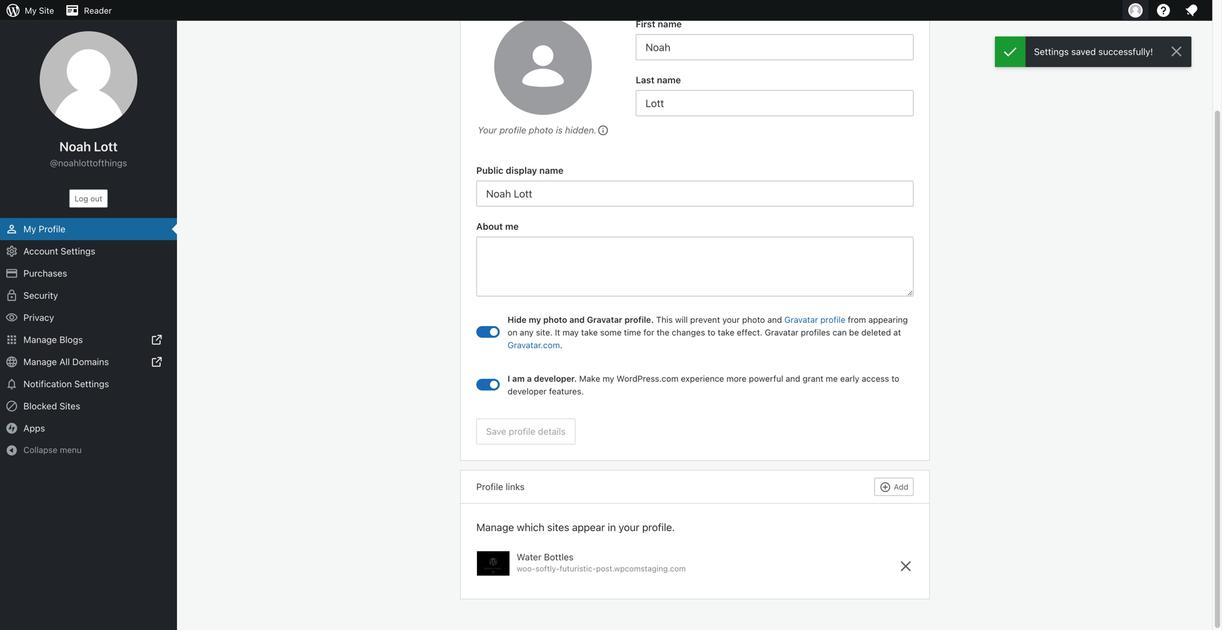 Task type: describe. For each thing, give the bounding box(es) containing it.
my site link
[[0, 0, 59, 21]]

your
[[478, 125, 497, 135]]

your profile photo is hidden.
[[478, 125, 597, 135]]

0 vertical spatial profile
[[39, 224, 66, 234]]

for
[[644, 327, 655, 337]]

some
[[600, 327, 622, 337]]

log
[[75, 194, 88, 203]]

settings saved successfully!
[[1034, 46, 1154, 57]]

public
[[477, 165, 504, 176]]

photo for is
[[529, 125, 554, 135]]

menu
[[60, 445, 82, 455]]

bottles
[[544, 552, 574, 562]]

gravatar.com
[[508, 340, 560, 350]]

manage which sites appear in your profile.
[[477, 521, 675, 533]]

1 take from the left
[[581, 327, 598, 337]]

my site
[[25, 6, 54, 15]]

me inside "make my wordpress.com experience more powerful and grant me early access to developer features."
[[826, 374, 838, 383]]

can
[[833, 327, 847, 337]]

collapse menu
[[23, 445, 82, 455]]

collapse menu link
[[0, 439, 177, 461]]

hide
[[508, 315, 527, 325]]

credit_card image
[[5, 267, 18, 280]]

security link
[[0, 284, 177, 307]]

name for first name
[[658, 19, 682, 29]]

profile for details
[[509, 426, 536, 437]]

my profile
[[23, 224, 66, 234]]

first name
[[636, 19, 682, 29]]

be
[[849, 327, 859, 337]]

account settings
[[23, 246, 95, 256]]

manage blogs
[[23, 334, 83, 345]]

first
[[636, 19, 656, 29]]

site.
[[536, 327, 553, 337]]

post.wpcomstaging.com
[[596, 564, 686, 573]]

log out button
[[69, 189, 108, 208]]

public display name
[[477, 165, 564, 176]]

features.
[[549, 386, 584, 396]]

purchases link
[[0, 262, 177, 284]]

developer.
[[534, 374, 577, 383]]

make my wordpress.com experience more powerful and grant me early access to developer features.
[[508, 374, 900, 396]]

.
[[560, 340, 563, 350]]

1 vertical spatial profile
[[821, 315, 846, 325]]

notification settings link
[[0, 373, 177, 395]]

hide my photo and gravatar profile.
[[508, 315, 654, 325]]

is
[[556, 125, 563, 135]]

manage all domains link
[[0, 351, 177, 373]]

1 horizontal spatial and
[[768, 315, 782, 325]]

photo up 'effect.'
[[742, 315, 765, 325]]

settings for account settings
[[61, 246, 95, 256]]

log out
[[75, 194, 102, 203]]

time
[[624, 327, 641, 337]]

at
[[894, 327, 901, 337]]

manage blogs link
[[0, 329, 177, 351]]

First name text field
[[636, 34, 914, 60]]

changes
[[672, 327, 705, 337]]

on
[[508, 327, 518, 337]]

my for my profile
[[23, 224, 36, 234]]

futuristic-
[[560, 564, 596, 573]]

photo for and
[[544, 315, 567, 325]]

in
[[608, 521, 616, 533]]

my for hide
[[529, 315, 541, 325]]

details
[[538, 426, 566, 437]]

from
[[848, 315, 866, 325]]

am
[[512, 374, 525, 383]]

apps image
[[5, 333, 18, 346]]

site
[[39, 6, 54, 15]]

collapse
[[23, 445, 57, 455]]

prevent
[[690, 315, 720, 325]]

gravatar up some
[[587, 315, 623, 325]]

noah
[[59, 139, 91, 154]]

profile inside main content
[[477, 481, 503, 492]]

Public display name text field
[[477, 181, 914, 207]]

it
[[555, 327, 560, 337]]

me inside the about me group
[[505, 221, 519, 232]]

Last name text field
[[636, 90, 914, 116]]

noah lott @ noahlottofthings
[[50, 139, 127, 168]]

manage your notifications image
[[1184, 3, 1200, 18]]

apps link
[[0, 417, 177, 439]]

lott
[[94, 139, 118, 154]]

gravatar inside the from appearing on any site. it may take some time for the changes to take effect. gravatar profiles can be deleted at gravatar.com .
[[765, 327, 799, 337]]

developer
[[508, 386, 547, 396]]

experience
[[681, 374, 724, 383]]

will
[[675, 315, 688, 325]]

which
[[517, 521, 545, 533]]

notifications image
[[5, 378, 18, 391]]

language image
[[5, 355, 18, 368]]

last name
[[636, 75, 681, 85]]

saved
[[1072, 46, 1096, 57]]



Task type: vqa. For each thing, say whether or not it's contained in the screenshot.
from
yes



Task type: locate. For each thing, give the bounding box(es) containing it.
first name group
[[636, 17, 914, 60]]

manage left which
[[477, 521, 514, 533]]

profile right your
[[500, 125, 527, 135]]

manage all domains
[[23, 356, 109, 367]]

i am a developer.
[[508, 374, 577, 383]]

powerful
[[749, 374, 784, 383]]

notification settings
[[23, 379, 109, 389]]

2 vertical spatial name
[[540, 165, 564, 176]]

water
[[517, 552, 542, 562]]

name right first
[[658, 19, 682, 29]]

0 vertical spatial manage
[[23, 334, 57, 345]]

and up may
[[570, 315, 585, 325]]

effect.
[[737, 327, 763, 337]]

1 vertical spatial me
[[826, 374, 838, 383]]

your up 'effect.'
[[723, 315, 740, 325]]

profile. up post.wpcomstaging.com
[[642, 521, 675, 533]]

to right access
[[892, 374, 900, 383]]

1 vertical spatial manage
[[23, 356, 57, 367]]

noahlottofthings
[[58, 158, 127, 168]]

settings inside notice status
[[1034, 46, 1069, 57]]

0 horizontal spatial profile
[[39, 224, 66, 234]]

profile inside button
[[509, 426, 536, 437]]

@
[[50, 158, 58, 168]]

1 vertical spatial your
[[619, 521, 640, 533]]

sites
[[60, 401, 80, 411]]

security
[[23, 290, 58, 301]]

softly-
[[536, 564, 560, 573]]

1 vertical spatial my
[[603, 374, 615, 383]]

lock image
[[5, 289, 18, 302]]

photo up it on the bottom
[[544, 315, 567, 325]]

early
[[841, 374, 860, 383]]

to inside the from appearing on any site. it may take some time for the changes to take effect. gravatar profiles can be deleted at gravatar.com .
[[708, 327, 716, 337]]

last
[[636, 75, 655, 85]]

profile links
[[477, 481, 525, 492]]

1 vertical spatial name
[[657, 75, 681, 85]]

profile. up time
[[625, 315, 654, 325]]

profiles
[[801, 327, 831, 337]]

successfully!
[[1099, 46, 1154, 57]]

profile for photo
[[500, 125, 527, 135]]

settings image
[[5, 245, 18, 258]]

a
[[527, 374, 532, 383]]

notice status
[[995, 36, 1192, 67]]

0 horizontal spatial my
[[529, 315, 541, 325]]

the
[[657, 327, 670, 337]]

0 horizontal spatial to
[[708, 327, 716, 337]]

i
[[508, 374, 510, 383]]

take left 'effect.'
[[718, 327, 735, 337]]

and left gravatar profile link
[[768, 315, 782, 325]]

settings left saved
[[1034, 46, 1069, 57]]

gravatar.com link
[[508, 340, 560, 350]]

gravatar profile link
[[785, 315, 846, 325]]

me right "about"
[[505, 221, 519, 232]]

my right make
[[603, 374, 615, 383]]

profile right save
[[509, 426, 536, 437]]

out
[[90, 194, 102, 203]]

manage which sites appear in your profile. main content
[[461, 0, 930, 599]]

0 vertical spatial to
[[708, 327, 716, 337]]

2 take from the left
[[718, 327, 735, 337]]

more information image
[[597, 124, 609, 136]]

more
[[727, 374, 747, 383]]

0 vertical spatial profile.
[[625, 315, 654, 325]]

from appearing on any site. it may take some time for the changes to take effect. gravatar profiles can be deleted at gravatar.com .
[[508, 315, 908, 350]]

2 vertical spatial settings
[[74, 379, 109, 389]]

photo left is
[[529, 125, 554, 135]]

about
[[477, 221, 503, 232]]

account settings link
[[0, 240, 177, 262]]

notification
[[23, 379, 72, 389]]

and
[[570, 315, 585, 325], [768, 315, 782, 325], [786, 374, 801, 383]]

woo-
[[517, 564, 536, 573]]

0 horizontal spatial your
[[619, 521, 640, 533]]

About me text field
[[477, 237, 914, 297]]

manage
[[23, 334, 57, 345], [23, 356, 57, 367], [477, 521, 514, 533]]

my up any
[[529, 315, 541, 325]]

1 vertical spatial to
[[892, 374, 900, 383]]

0 vertical spatial your
[[723, 315, 740, 325]]

public display name group
[[477, 164, 914, 207]]

may
[[563, 327, 579, 337]]

manage for manage all domains
[[23, 356, 57, 367]]

deleted
[[862, 327, 891, 337]]

0 vertical spatial my
[[529, 315, 541, 325]]

to
[[708, 327, 716, 337], [892, 374, 900, 383]]

take
[[581, 327, 598, 337], [718, 327, 735, 337]]

blocked sites
[[23, 401, 80, 411]]

0 vertical spatial name
[[658, 19, 682, 29]]

0 horizontal spatial me
[[505, 221, 519, 232]]

blocked
[[23, 401, 57, 411]]

save profile details
[[486, 426, 566, 437]]

1 horizontal spatial me
[[826, 374, 838, 383]]

1 vertical spatial settings
[[61, 246, 95, 256]]

my for make
[[603, 374, 615, 383]]

my profile link
[[0, 218, 177, 240]]

manage down 'privacy'
[[23, 334, 57, 345]]

this will prevent your photo and gravatar profile
[[656, 315, 846, 325]]

to down prevent
[[708, 327, 716, 337]]

blogs
[[59, 334, 83, 345]]

me left early
[[826, 374, 838, 383]]

add
[[894, 482, 909, 491]]

display
[[506, 165, 537, 176]]

settings down my profile link
[[61, 246, 95, 256]]

2 vertical spatial manage
[[477, 521, 514, 533]]

name inside group
[[540, 165, 564, 176]]

appear
[[572, 521, 605, 533]]

manage for manage blogs
[[23, 334, 57, 345]]

links
[[506, 481, 525, 492]]

person image
[[5, 223, 18, 236]]

to inside "make my wordpress.com experience more powerful and grant me early access to developer features."
[[892, 374, 900, 383]]

profile up the can
[[821, 315, 846, 325]]

last name group
[[636, 73, 914, 116]]

my
[[25, 6, 37, 15], [23, 224, 36, 234]]

privacy link
[[0, 307, 177, 329]]

wordpress.com
[[617, 374, 679, 383]]

settings down domains
[[74, 379, 109, 389]]

grant
[[803, 374, 824, 383]]

1 horizontal spatial your
[[723, 315, 740, 325]]

noah lott image
[[40, 31, 137, 129]]

name right last
[[657, 75, 681, 85]]

account
[[23, 246, 58, 256]]

name for last name
[[657, 75, 681, 85]]

1 horizontal spatial take
[[718, 327, 735, 337]]

1 horizontal spatial profile
[[477, 481, 503, 492]]

0 vertical spatial settings
[[1034, 46, 1069, 57]]

my left site
[[25, 6, 37, 15]]

dismiss image
[[1169, 44, 1185, 59]]

save
[[486, 426, 507, 437]]

manage for manage which sites appear in your profile.
[[477, 521, 514, 533]]

manage inside main content
[[477, 521, 514, 533]]

save profile details button
[[477, 419, 576, 445]]

gravatar up profiles
[[785, 315, 818, 325]]

my for my site
[[25, 6, 37, 15]]

my inside "make my wordpress.com experience more powerful and grant me early access to developer features."
[[603, 374, 615, 383]]

manage up notification at the left bottom
[[23, 356, 57, 367]]

0 vertical spatial profile
[[500, 125, 527, 135]]

sites
[[547, 521, 570, 533]]

gravatar right 'effect.'
[[765, 327, 799, 337]]

profile
[[39, 224, 66, 234], [477, 481, 503, 492]]

any
[[520, 327, 534, 337]]

1 vertical spatial profile.
[[642, 521, 675, 533]]

1 vertical spatial my
[[23, 224, 36, 234]]

block image
[[5, 400, 18, 413]]

settings
[[1034, 46, 1069, 57], [61, 246, 95, 256], [74, 379, 109, 389]]

0 vertical spatial my
[[25, 6, 37, 15]]

all
[[59, 356, 70, 367]]

privacy
[[23, 312, 54, 323]]

settings for notification settings
[[74, 379, 109, 389]]

reader link
[[59, 0, 117, 21]]

0 horizontal spatial take
[[581, 327, 598, 337]]

2 vertical spatial profile
[[509, 426, 536, 437]]

me
[[505, 221, 519, 232], [826, 374, 838, 383]]

my profile image
[[1129, 3, 1143, 18]]

appearing
[[869, 315, 908, 325]]

domains
[[72, 356, 109, 367]]

and inside "make my wordpress.com experience more powerful and grant me early access to developer features."
[[786, 374, 801, 383]]

name right display
[[540, 165, 564, 176]]

1 horizontal spatial to
[[892, 374, 900, 383]]

reader
[[84, 6, 112, 15]]

about me group
[[477, 220, 914, 300]]

profile up account settings
[[39, 224, 66, 234]]

take down hide my photo and gravatar profile.
[[581, 327, 598, 337]]

profile left "links"
[[477, 481, 503, 492]]

0 horizontal spatial and
[[570, 315, 585, 325]]

and left grant
[[786, 374, 801, 383]]

this
[[656, 315, 673, 325]]

access
[[862, 374, 890, 383]]

my right "person" icon
[[23, 224, 36, 234]]

add button
[[875, 478, 914, 496]]

water bottles woo-softly-futuristic-post.wpcomstaging.com
[[517, 552, 686, 573]]

hidden.
[[565, 125, 597, 135]]

visibility image
[[5, 311, 18, 324]]

1 horizontal spatial my
[[603, 374, 615, 383]]

blocked sites link
[[0, 395, 177, 417]]

help image
[[1156, 3, 1172, 18]]

your right "in"
[[619, 521, 640, 533]]

1 vertical spatial profile
[[477, 481, 503, 492]]

make
[[579, 374, 601, 383]]

0 vertical spatial me
[[505, 221, 519, 232]]

2 horizontal spatial and
[[786, 374, 801, 383]]



